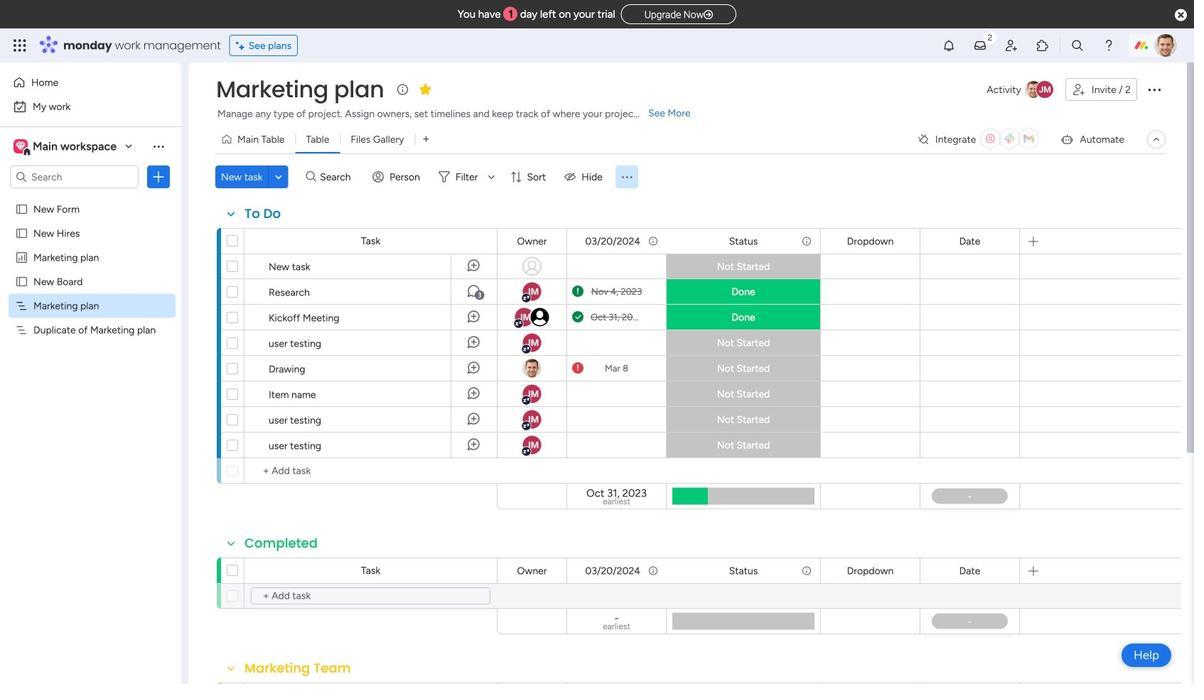 Task type: vqa. For each thing, say whether or not it's contained in the screenshot.
Public board image to the bottom
yes



Task type: locate. For each thing, give the bounding box(es) containing it.
0 vertical spatial public board image
[[15, 203, 28, 216]]

0 vertical spatial option
[[9, 71, 173, 94]]

v2 overdue deadline image
[[573, 285, 584, 299]]

terry turtle image
[[1155, 34, 1178, 57]]

0 horizontal spatial column information image
[[648, 236, 659, 247]]

search everything image
[[1071, 38, 1085, 53]]

angle down image
[[275, 172, 282, 182]]

None field
[[213, 75, 388, 105], [241, 205, 285, 223], [514, 234, 551, 249], [582, 234, 644, 249], [726, 234, 762, 249], [844, 234, 898, 249], [956, 234, 985, 249], [241, 535, 322, 553], [514, 564, 551, 579], [582, 564, 644, 579], [726, 564, 762, 579], [844, 564, 898, 579], [956, 564, 985, 579], [241, 660, 355, 679], [213, 75, 388, 105], [241, 205, 285, 223], [514, 234, 551, 249], [582, 234, 644, 249], [726, 234, 762, 249], [844, 234, 898, 249], [956, 234, 985, 249], [241, 535, 322, 553], [514, 564, 551, 579], [582, 564, 644, 579], [726, 564, 762, 579], [844, 564, 898, 579], [956, 564, 985, 579], [241, 660, 355, 679]]

column information image
[[648, 236, 659, 247], [802, 236, 813, 247]]

1 horizontal spatial column information image
[[802, 566, 813, 577]]

0 horizontal spatial column information image
[[648, 566, 659, 577]]

v2 search image
[[306, 169, 317, 185]]

options image
[[151, 170, 166, 184]]

public board image
[[15, 203, 28, 216], [15, 227, 28, 240], [15, 275, 28, 289]]

+ Add task text field
[[252, 463, 491, 480], [251, 588, 491, 605]]

workspace selection element
[[14, 138, 119, 156]]

1 horizontal spatial column information image
[[802, 236, 813, 247]]

column information image
[[648, 566, 659, 577], [802, 566, 813, 577]]

select product image
[[13, 38, 27, 53]]

1 public board image from the top
[[15, 203, 28, 216]]

workspace image
[[14, 139, 28, 154]]

update feed image
[[974, 38, 988, 53]]

help image
[[1102, 38, 1117, 53]]

2 vertical spatial public board image
[[15, 275, 28, 289]]

options image
[[1147, 81, 1164, 98]]

1 column information image from the left
[[648, 566, 659, 577]]

1 column information image from the left
[[648, 236, 659, 247]]

3 public board image from the top
[[15, 275, 28, 289]]

menu image
[[620, 170, 634, 184]]

1 vertical spatial public board image
[[15, 227, 28, 240]]

2 column information image from the left
[[802, 236, 813, 247]]

2 image
[[984, 29, 997, 45]]

list box
[[0, 195, 181, 534]]

option
[[9, 71, 173, 94], [9, 95, 173, 118], [0, 197, 181, 200]]



Task type: describe. For each thing, give the bounding box(es) containing it.
arrow down image
[[483, 169, 500, 186]]

monday marketplace image
[[1036, 38, 1050, 53]]

notifications image
[[942, 38, 957, 53]]

see plans image
[[236, 38, 249, 54]]

1 vertical spatial option
[[9, 95, 173, 118]]

dapulse close image
[[1176, 8, 1188, 23]]

2 column information image from the left
[[802, 566, 813, 577]]

Search in workspace field
[[30, 169, 119, 185]]

Search field
[[317, 167, 359, 187]]

1 vertical spatial + add task text field
[[251, 588, 491, 605]]

0 vertical spatial + add task text field
[[252, 463, 491, 480]]

2 vertical spatial option
[[0, 197, 181, 200]]

add view image
[[424, 134, 429, 145]]

invite members image
[[1005, 38, 1019, 53]]

collapse board header image
[[1151, 134, 1163, 145]]

v2 overdue deadline image
[[573, 362, 584, 376]]

2 public board image from the top
[[15, 227, 28, 240]]

public dashboard image
[[15, 251, 28, 265]]

dapulse rightstroke image
[[704, 10, 713, 20]]

show board description image
[[394, 83, 411, 97]]

remove from favorites image
[[419, 82, 433, 96]]

workspace options image
[[151, 139, 166, 153]]

workspace image
[[16, 139, 25, 154]]

v2 done deadline image
[[573, 311, 584, 324]]



